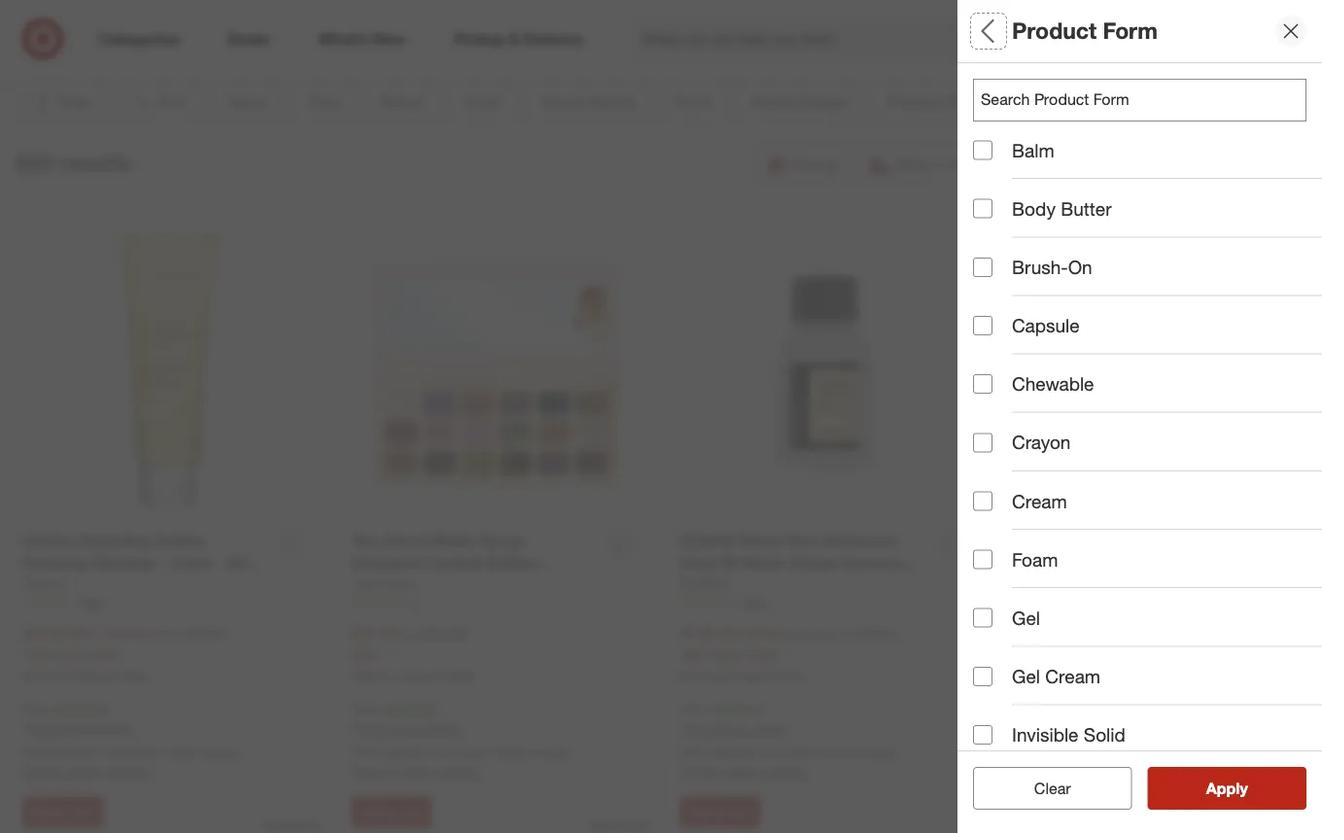 Task type: vqa. For each thing, say whether or not it's contained in the screenshot.
the leftmost "Free shipping * * Exclusions Apply. Not available at Austin South Lamar Check nearby stores"
yes



Task type: describe. For each thing, give the bounding box(es) containing it.
exclusions apply. link down the $24.00 ( $5.71 /ounce ) reg $30.00 sale ends today when purchased online at left
[[28, 721, 133, 738]]

stores for $27.00
[[440, 764, 478, 781]]

chewable
[[1012, 373, 1094, 395]]

apply button
[[1148, 767, 1307, 810]]

$15
[[1223, 299, 1245, 316]]

7 link
[[1260, 18, 1303, 60]]

capsule
[[1012, 314, 1080, 337]]

stores for $24.00
[[111, 764, 149, 781]]

see
[[1186, 779, 1214, 798]]

3 stores from the left
[[769, 764, 806, 781]]

free down $5.95
[[680, 701, 707, 718]]

wellness standard
[[973, 621, 1137, 643]]

3 available from the left
[[706, 744, 759, 761]]

beverly
[[1036, 95, 1082, 112]]

$3.50 - $8.40 sale ends today when purchased online
[[1009, 625, 1132, 684]]

nearby for $27.00
[[395, 764, 436, 781]]

price
[[973, 274, 1019, 296]]

sale inside $3.50 - $8.40 sale ends today when purchased online
[[1009, 647, 1035, 664]]

south for $27.00
[[491, 744, 527, 761]]

Brush-On checkbox
[[973, 258, 993, 277]]

beautyblender;
[[1119, 95, 1213, 112]]

free shipping * * exclusions apply. not available at austin south lamar check nearby stores for $27.00
[[351, 701, 569, 781]]

exclusions inside free shipping * * exclusions apply.
[[1014, 722, 1079, 739]]

clear all
[[1025, 779, 1081, 798]]

sponsored for $24.00
[[262, 818, 320, 832]]

ends inside $3.50 - $8.40 sale ends today when purchased online
[[1039, 647, 1069, 664]]

free down $24.00 at the left of page
[[23, 701, 50, 718]]

check for $27.00
[[351, 764, 391, 781]]

reg inside $27.00 reg $54.00 sale when purchased online
[[402, 625, 422, 642]]

sale inside the $24.00 ( $5.71 /ounce ) reg $30.00 sale ends today when purchased online
[[23, 646, 49, 663]]

sale inside $5.95 ( $5.89 /fluid ounce ) reg $8.50 sale ends today when purchased online
[[680, 646, 707, 663]]

nearby for $24.00
[[66, 764, 108, 781]]

gel for gel cream
[[1012, 665, 1040, 688]]

$24.00
[[23, 624, 69, 643]]

lamar for $24.00
[[202, 744, 240, 761]]

free down $27.00 reg $54.00 sale when purchased online
[[351, 701, 378, 718]]

benefit
[[973, 553, 1036, 575]]

3 free shipping * * exclusions apply. not available at austin south lamar check nearby stores from the left
[[680, 701, 898, 781]]

$24.00 ( $5.71 /ounce ) reg $30.00 sale ends today when purchased online
[[23, 624, 224, 683]]

body butter
[[1012, 198, 1112, 220]]

free shipping * * exclusions apply.
[[1009, 702, 1119, 739]]

apply
[[1206, 779, 1248, 798]]

3 check nearby stores button from the left
[[680, 763, 806, 782]]

light;
[[1003, 367, 1037, 384]]

type
[[1016, 689, 1057, 711]]

shade
[[973, 342, 1028, 364]]

Chewable checkbox
[[973, 374, 993, 394]]

guest rating 5 stars
[[973, 206, 1088, 248]]

orange;
[[1240, 163, 1286, 180]]

black;
[[1015, 163, 1051, 180]]

at for $27.00
[[434, 744, 445, 761]]

sale inside $27.00 reg $54.00 sale when purchased online
[[351, 646, 378, 663]]

Invisible Solid checkbox
[[973, 725, 993, 745]]

b
[[1316, 95, 1322, 112]]

facts
[[1035, 485, 1083, 507]]

none text field inside product form dialog
[[973, 79, 1307, 122]]

beekman
[[1217, 95, 1275, 112]]

exclusions apply. link down the 'type'
[[1014, 722, 1119, 739]]

see results button
[[1148, 767, 1307, 810]]

$8.50
[[862, 625, 895, 642]]

online inside $3.50 - $8.40 sale ends today when purchased online
[[1101, 670, 1132, 684]]

5
[[973, 231, 981, 248]]

exclusions apply. link down $27.00 reg $54.00 sale when purchased online
[[356, 721, 462, 738]]

6 link
[[351, 594, 641, 611]]

shipping down $5.95 ( $5.89 /fluid ounce ) reg $8.50 sale ends today when purchased online
[[711, 701, 763, 718]]

when inside $5.95 ( $5.89 /fluid ounce ) reg $8.50 sale ends today when purchased online
[[680, 669, 710, 683]]

7
[[1289, 20, 1295, 32]]

results for 584 results
[[59, 150, 131, 177]]

$10
[[1130, 299, 1152, 316]]

online inside the $24.00 ( $5.71 /ounce ) reg $30.00 sale ends today when purchased online
[[115, 669, 146, 683]]

shipping inside free shipping * * exclusions apply.
[[1040, 702, 1091, 719]]

when inside $3.50 - $8.40 sale ends today when purchased online
[[1009, 670, 1039, 684]]

6
[[412, 595, 418, 610]]

brush-
[[1012, 256, 1068, 278]]

ends inside the $24.00 ( $5.71 /ounce ) reg $30.00 sale ends today when purchased online
[[53, 646, 83, 663]]

see results
[[1186, 779, 1269, 798]]

range
[[1033, 342, 1090, 364]]

584 results
[[16, 150, 131, 177]]

gray;
[[1169, 163, 1199, 180]]

0 vertical spatial cream
[[1012, 490, 1067, 512]]

reg inside $5.95 ( $5.89 /fluid ounce ) reg $8.50 sale ends today when purchased online
[[838, 625, 858, 642]]

Gel Cream checkbox
[[973, 667, 993, 686]]

865 link
[[23, 594, 313, 611]]

guest
[[973, 206, 1025, 228]]

form inside product form button
[[1048, 417, 1094, 439]]

$27.00 reg $54.00 sale when purchased online
[[351, 624, 475, 683]]

free inside free shipping * * exclusions apply.
[[1009, 702, 1036, 719]]

today inside $5.95 ( $5.89 /fluid ounce ) reg $8.50 sale ends today when purchased online
[[744, 646, 779, 663]]

lamar for $27.00
[[531, 744, 569, 761]]

$9.99;
[[1089, 299, 1126, 316]]

not for $27.00
[[351, 744, 373, 761]]

check nearby stores button for $24.00
[[23, 763, 149, 782]]

solid
[[1084, 724, 1126, 746]]

$14.99;
[[1175, 299, 1220, 316]]

wellness
[[973, 621, 1051, 643]]

) inside the $24.00 ( $5.71 /ounce ) reg $30.00 sale ends today when purchased online
[[152, 625, 156, 642]]

brand
[[973, 70, 1026, 92]]

invisible solid
[[1012, 724, 1126, 746]]

Gel checkbox
[[973, 608, 993, 628]]

product form dialog
[[958, 0, 1322, 833]]

Capsule checkbox
[[973, 316, 993, 335]]

health facts
[[973, 485, 1083, 507]]

check for $24.00
[[23, 764, 62, 781]]

skin type button
[[973, 669, 1322, 737]]

$54.00
[[426, 625, 466, 642]]

3 lamar from the left
[[859, 744, 898, 761]]

wellness standard button
[[973, 601, 1322, 669]]

skin type
[[973, 689, 1057, 711]]

health facts button
[[973, 465, 1322, 533]]

apply. down $5.95 ( $5.89 /fluid ounce ) reg $8.50 sale ends today when purchased online
[[754, 721, 790, 738]]

color beige; black; blue; brown; gold; gray; clear; orange; pink; 
[[973, 138, 1322, 180]]

sponsored for $27.00
[[591, 818, 649, 832]]

butter
[[1061, 198, 1112, 220]]

brown;
[[1089, 163, 1131, 180]]

shipping down the $24.00 ( $5.71 /ounce ) reg $30.00 sale ends today when purchased online at left
[[54, 701, 106, 718]]

brand anastasia beverly hills; beautyblender; beekman 1802; b
[[973, 70, 1322, 112]]

3 austin from the left
[[778, 744, 816, 761]]

$5.95 ( $5.89 /fluid ounce ) reg $8.50 sale ends today when purchased online
[[680, 624, 895, 683]]

Body Butter checkbox
[[973, 199, 993, 218]]

brush-on
[[1012, 256, 1093, 278]]

ends inside $5.95 ( $5.89 /fluid ounce ) reg $8.50 sale ends today when purchased online
[[711, 646, 741, 663]]

foam
[[1012, 548, 1058, 571]]

product form inside product form dialog
[[1012, 17, 1158, 44]]

clear for clear
[[1034, 779, 1071, 798]]

clear;
[[1202, 163, 1236, 180]]

beige;
[[973, 163, 1011, 180]]

body
[[1012, 198, 1056, 220]]

clear button
[[973, 767, 1132, 810]]

3 at from the left
[[762, 744, 774, 761]]

$
[[1317, 299, 1322, 316]]

ounce
[[793, 625, 831, 642]]

purchased inside the $24.00 ( $5.71 /ounce ) reg $30.00 sale ends today when purchased online
[[56, 669, 112, 683]]



Task type: locate. For each thing, give the bounding box(es) containing it.
1 clear from the left
[[1025, 779, 1061, 798]]

2 check from the left
[[351, 764, 391, 781]]

0 horizontal spatial sponsored
[[262, 818, 320, 832]]

1997
[[740, 595, 766, 610]]

sale down $5.95
[[680, 646, 707, 663]]

online inside $5.95 ( $5.89 /fluid ounce ) reg $8.50 sale ends today when purchased online
[[772, 669, 804, 683]]

2 at from the left
[[434, 744, 445, 761]]

1 horizontal spatial (
[[722, 625, 726, 642]]

free up invisible
[[1009, 702, 1036, 719]]

online down $54.00
[[444, 669, 475, 683]]

price $0  –  $4.99; $5  –  $9.99; $10  –  $14.99; $15  –  $19.99; $
[[973, 274, 1322, 316]]

1 vertical spatial results
[[1218, 779, 1269, 798]]

reg inside the $24.00 ( $5.71 /ounce ) reg $30.00 sale ends today when purchased online
[[160, 625, 180, 642]]

rating
[[1030, 206, 1088, 228]]

purchased
[[56, 669, 112, 683], [385, 669, 441, 683], [714, 669, 769, 683], [1042, 670, 1098, 684]]

0 horizontal spatial reg
[[160, 625, 180, 642]]

search button
[[1063, 18, 1109, 64]]

product form button
[[973, 397, 1322, 465]]

today
[[87, 646, 121, 663], [744, 646, 779, 663], [1073, 647, 1107, 664]]

gel up the 'type'
[[1012, 665, 1040, 688]]

reg down 865 link
[[160, 625, 180, 642]]

1 gel from the top
[[1012, 607, 1040, 629]]

2 horizontal spatial today
[[1073, 647, 1107, 664]]

1 horizontal spatial not
[[351, 744, 373, 761]]

results right 584
[[59, 150, 131, 177]]

0 horizontal spatial today
[[87, 646, 121, 663]]

1 vertical spatial gel
[[1012, 665, 1040, 688]]

gel cream
[[1012, 665, 1101, 688]]

free shipping * * exclusions apply. not available at austin south lamar check nearby stores for $24.00
[[23, 701, 240, 781]]

2 available from the left
[[377, 744, 430, 761]]

2 stores from the left
[[440, 764, 478, 781]]

)
[[152, 625, 156, 642], [831, 625, 834, 642]]

austin for $24.00
[[120, 744, 158, 761]]

1 vertical spatial product
[[973, 417, 1043, 439]]

1 lamar from the left
[[202, 744, 240, 761]]

1 horizontal spatial nearby
[[395, 764, 436, 781]]

online down /ounce
[[115, 669, 146, 683]]

0 horizontal spatial nearby
[[66, 764, 108, 781]]

0 vertical spatial product form
[[1012, 17, 1158, 44]]

sponsored
[[262, 818, 320, 832], [591, 818, 649, 832]]

ends down -
[[1039, 647, 1069, 664]]

product form down chewable
[[973, 417, 1094, 439]]

purchased inside $27.00 reg $54.00 sale when purchased online
[[385, 669, 441, 683]]

1 ) from the left
[[152, 625, 156, 642]]

1 horizontal spatial today
[[744, 646, 779, 663]]

all filters
[[973, 17, 1067, 44]]

apply.
[[96, 721, 133, 738], [425, 721, 462, 738], [754, 721, 790, 738], [1082, 722, 1119, 739]]

0 horizontal spatial ends
[[53, 646, 83, 663]]

1 at from the left
[[105, 744, 117, 761]]

1 not from the left
[[23, 744, 45, 761]]

when inside $27.00 reg $54.00 sale when purchased online
[[351, 669, 382, 683]]

at for $24.00
[[105, 744, 117, 761]]

0 horizontal spatial (
[[73, 625, 77, 642]]

all
[[1066, 779, 1081, 798]]

1 stores from the left
[[111, 764, 149, 781]]

medium
[[1041, 367, 1090, 384]]

2 ( from the left
[[722, 625, 726, 642]]

austin
[[120, 744, 158, 761], [449, 744, 487, 761], [778, 744, 816, 761]]

all filters dialog
[[958, 0, 1322, 833]]

Cream checkbox
[[973, 491, 993, 511]]

1 horizontal spatial stores
[[440, 764, 478, 781]]

balm
[[1012, 139, 1055, 161]]

Foam checkbox
[[973, 550, 993, 569]]

What can we help you find? suggestions appear below search field
[[631, 18, 1076, 60]]

1 available from the left
[[49, 744, 101, 761]]

apply. down the $24.00 ( $5.71 /ounce ) reg $30.00 sale ends today when purchased online at left
[[96, 721, 133, 738]]

austin for $27.00
[[449, 744, 487, 761]]

2 horizontal spatial nearby
[[723, 764, 765, 781]]

1997 link
[[680, 594, 970, 611]]

584
[[16, 150, 53, 177]]

cream
[[1012, 490, 1067, 512], [1046, 665, 1101, 688]]

2 horizontal spatial not
[[680, 744, 702, 761]]

1 horizontal spatial reg
[[402, 625, 422, 642]]

cream down $8.40
[[1046, 665, 1101, 688]]

check nearby stores button for $27.00
[[351, 763, 478, 782]]

gel for gel
[[1012, 607, 1040, 629]]

1 horizontal spatial at
[[434, 744, 445, 761]]

2 horizontal spatial south
[[819, 744, 855, 761]]

today inside $3.50 - $8.40 sale ends today when purchased online
[[1073, 647, 1107, 664]]

online inside $27.00 reg $54.00 sale when purchased online
[[444, 669, 475, 683]]

2 ) from the left
[[831, 625, 834, 642]]

2 horizontal spatial available
[[706, 744, 759, 761]]

clear for clear all
[[1025, 779, 1061, 798]]

) down 865 link
[[152, 625, 156, 642]]

( for $5.95
[[722, 625, 726, 642]]

1 ( from the left
[[73, 625, 77, 642]]

$4.99;
[[1011, 299, 1048, 316]]

2 not from the left
[[351, 744, 373, 761]]

when inside the $24.00 ( $5.71 /ounce ) reg $30.00 sale ends today when purchased online
[[23, 669, 53, 683]]

available for $24.00
[[49, 744, 101, 761]]

skin
[[973, 689, 1011, 711]]

1 horizontal spatial form
[[1103, 17, 1158, 44]]

0 horizontal spatial available
[[49, 744, 101, 761]]

exclusions
[[28, 721, 93, 738], [356, 721, 421, 738], [685, 721, 750, 738], [1014, 722, 1079, 739]]

results inside button
[[1218, 779, 1269, 798]]

1 reg from the left
[[160, 625, 180, 642]]

1 horizontal spatial check
[[351, 764, 391, 781]]

1 austin from the left
[[120, 744, 158, 761]]

1 check from the left
[[23, 764, 62, 781]]

3 nearby from the left
[[723, 764, 765, 781]]

gel left -
[[1012, 607, 1040, 629]]

not for $24.00
[[23, 744, 45, 761]]

2 horizontal spatial lamar
[[859, 744, 898, 761]]

check
[[23, 764, 62, 781], [351, 764, 391, 781], [680, 764, 719, 781]]

when down $24.00 at the left of page
[[23, 669, 53, 683]]

1 south from the left
[[162, 744, 198, 761]]

*
[[106, 701, 110, 718], [434, 701, 439, 718], [763, 701, 768, 718], [1091, 702, 1096, 719], [23, 721, 28, 738], [351, 721, 356, 738], [680, 721, 685, 738], [1009, 722, 1014, 739]]

apply. inside free shipping * * exclusions apply.
[[1082, 722, 1119, 739]]

2 horizontal spatial check
[[680, 764, 719, 781]]

results for see results
[[1218, 779, 1269, 798]]

not
[[23, 744, 45, 761], [351, 744, 373, 761], [680, 744, 702, 761]]

available
[[49, 744, 101, 761], [377, 744, 430, 761], [706, 744, 759, 761]]

product form inside product form button
[[973, 417, 1094, 439]]

apply. down $27.00 reg $54.00 sale when purchased online
[[425, 721, 462, 738]]

2 horizontal spatial ends
[[1039, 647, 1069, 664]]

ends down $5.89
[[711, 646, 741, 663]]

online down /fluid
[[772, 669, 804, 683]]

health
[[973, 485, 1030, 507]]

ends down $24.00 at the left of page
[[53, 646, 83, 663]]

clear inside clear button
[[1034, 779, 1071, 798]]

crayon
[[1012, 431, 1071, 454]]

$3.50
[[1009, 625, 1047, 644]]

2 clear from the left
[[1034, 779, 1071, 798]]

0 horizontal spatial form
[[1048, 417, 1094, 439]]

standard
[[1056, 621, 1137, 643]]

2 sponsored from the left
[[591, 818, 649, 832]]

0 horizontal spatial lamar
[[202, 744, 240, 761]]

$5.71
[[77, 625, 110, 642]]

form inside product form dialog
[[1103, 17, 1158, 44]]

1 horizontal spatial lamar
[[531, 744, 569, 761]]

sale down $27.00
[[351, 646, 378, 663]]

1802;
[[1278, 95, 1312, 112]]

form down chewable
[[1048, 417, 1094, 439]]

2 horizontal spatial stores
[[769, 764, 806, 781]]

available for $27.00
[[377, 744, 430, 761]]

1 horizontal spatial sponsored
[[591, 818, 649, 832]]

1 free shipping * * exclusions apply. not available at austin south lamar check nearby stores from the left
[[23, 701, 240, 781]]

0 horizontal spatial free shipping * * exclusions apply. not available at austin south lamar check nearby stores
[[23, 701, 240, 781]]

color
[[973, 138, 1021, 160]]

benefit button
[[973, 533, 1322, 601]]

purchased down $54.00
[[385, 669, 441, 683]]

2 nearby from the left
[[395, 764, 436, 781]]

shipping down $27.00 reg $54.00 sale when purchased online
[[382, 701, 434, 718]]

exclusions apply. link down $5.95 ( $5.89 /fluid ounce ) reg $8.50 sale ends today when purchased online
[[685, 721, 790, 738]]

( inside $5.95 ( $5.89 /fluid ounce ) reg $8.50 sale ends today when purchased online
[[722, 625, 726, 642]]

pink;
[[1289, 163, 1319, 180]]

0 vertical spatial gel
[[1012, 607, 1040, 629]]

2 horizontal spatial free shipping * * exclusions apply. not available at austin south lamar check nearby stores
[[680, 701, 898, 781]]

purchased up the 'type'
[[1042, 670, 1098, 684]]

shipping up invisible solid
[[1040, 702, 1091, 719]]

2 horizontal spatial check nearby stores button
[[680, 763, 806, 782]]

apply. right invisible
[[1082, 722, 1119, 739]]

today down $8.40
[[1073, 647, 1107, 664]]

stores
[[111, 764, 149, 781], [440, 764, 478, 781], [769, 764, 806, 781]]

/fluid
[[759, 625, 789, 642]]

online
[[115, 669, 146, 683], [444, 669, 475, 683], [772, 669, 804, 683], [1101, 670, 1132, 684]]

1 vertical spatial cream
[[1046, 665, 1101, 688]]

today down /fluid
[[744, 646, 779, 663]]

3 not from the left
[[680, 744, 702, 761]]

1 horizontal spatial )
[[831, 625, 834, 642]]

2 horizontal spatial reg
[[838, 625, 858, 642]]

ends
[[53, 646, 83, 663], [711, 646, 741, 663], [1039, 647, 1069, 664]]

advertisement region
[[78, 0, 1245, 46]]

1 horizontal spatial free shipping * * exclusions apply. not available at austin south lamar check nearby stores
[[351, 701, 569, 781]]

( right $5.95
[[722, 625, 726, 642]]

product right all
[[1012, 17, 1097, 44]]

0 horizontal spatial stores
[[111, 764, 149, 781]]

2 reg from the left
[[402, 625, 422, 642]]

product down chewable checkbox
[[973, 417, 1043, 439]]

nearby
[[66, 764, 108, 781], [395, 764, 436, 781], [723, 764, 765, 781]]

1 horizontal spatial available
[[377, 744, 430, 761]]

product
[[1012, 17, 1097, 44], [973, 417, 1043, 439]]

1 vertical spatial product form
[[973, 417, 1094, 439]]

product form up the hills;
[[1012, 17, 1158, 44]]

clear all button
[[973, 767, 1132, 810]]

0 vertical spatial product
[[1012, 17, 1097, 44]]

$5.89
[[726, 625, 759, 642]]

1 horizontal spatial check nearby stores button
[[351, 763, 478, 782]]

0 horizontal spatial )
[[152, 625, 156, 642]]

0 horizontal spatial check
[[23, 764, 62, 781]]

product inside button
[[973, 417, 1043, 439]]

0 horizontal spatial check nearby stores button
[[23, 763, 149, 782]]

3 check from the left
[[680, 764, 719, 781]]

( right $24.00 at the left of page
[[73, 625, 77, 642]]

2 south from the left
[[491, 744, 527, 761]]

0 vertical spatial results
[[59, 150, 131, 177]]

purchased inside $3.50 - $8.40 sale ends today when purchased online
[[1042, 670, 1098, 684]]

blue;
[[1055, 163, 1085, 180]]

1 horizontal spatial south
[[491, 744, 527, 761]]

search
[[1063, 31, 1109, 50]]

$5
[[1052, 299, 1066, 316]]

1 horizontal spatial austin
[[449, 744, 487, 761]]

clear inside clear all button
[[1025, 779, 1061, 798]]

clear left all
[[1025, 779, 1061, 798]]

results
[[59, 150, 131, 177], [1218, 779, 1269, 798]]

$19.99;
[[1269, 299, 1313, 316]]

sale down $24.00 at the left of page
[[23, 646, 49, 663]]

on
[[1068, 256, 1093, 278]]

1 horizontal spatial results
[[1218, 779, 1269, 798]]

/ounce
[[110, 625, 152, 642]]

anastasia
[[973, 95, 1033, 112]]

product inside dialog
[[1012, 17, 1097, 44]]

1 horizontal spatial ends
[[711, 646, 741, 663]]

( for $24.00
[[73, 625, 77, 642]]

filters
[[1006, 17, 1067, 44]]

invisible
[[1012, 724, 1079, 746]]

2 lamar from the left
[[531, 744, 569, 761]]

( inside the $24.00 ( $5.71 /ounce ) reg $30.00 sale ends today when purchased online
[[73, 625, 77, 642]]

purchased inside $5.95 ( $5.89 /fluid ounce ) reg $8.50 sale ends today when purchased online
[[714, 669, 769, 683]]

form up the brand anastasia beverly hills; beautyblender; beekman 1802; b
[[1103, 17, 1158, 44]]

$30.00
[[183, 625, 224, 642]]

) inside $5.95 ( $5.89 /fluid ounce ) reg $8.50 sale ends today when purchased online
[[831, 625, 834, 642]]

865
[[83, 595, 103, 610]]

1 nearby from the left
[[66, 764, 108, 781]]

2 check nearby stores button from the left
[[351, 763, 478, 782]]

sale down $3.50
[[1009, 647, 1035, 664]]

when down $5.95
[[680, 669, 710, 683]]

results right see
[[1218, 779, 1269, 798]]

0 horizontal spatial not
[[23, 744, 45, 761]]

None text field
[[973, 79, 1307, 122]]

hills;
[[1085, 95, 1115, 112]]

$5.95
[[680, 624, 718, 643]]

when down $27.00
[[351, 669, 382, 683]]

0 vertical spatial form
[[1103, 17, 1158, 44]]

2 free shipping * * exclusions apply. not available at austin south lamar check nearby stores from the left
[[351, 701, 569, 781]]

2 gel from the top
[[1012, 665, 1040, 688]]

purchased down $5.89
[[714, 669, 769, 683]]

0 horizontal spatial austin
[[120, 744, 158, 761]]

1 sponsored from the left
[[262, 818, 320, 832]]

2 austin from the left
[[449, 744, 487, 761]]

when up "skin type"
[[1009, 670, 1039, 684]]

3 reg from the left
[[838, 625, 858, 642]]

(
[[73, 625, 77, 642], [722, 625, 726, 642]]

south for $24.00
[[162, 744, 198, 761]]

3 south from the left
[[819, 744, 855, 761]]

cream right cream 'option'
[[1012, 490, 1067, 512]]

2 horizontal spatial at
[[762, 744, 774, 761]]

Crayon checkbox
[[973, 433, 993, 452]]

Balm checkbox
[[973, 141, 993, 160]]

today down $5.71
[[87, 646, 121, 663]]

$27.00
[[351, 624, 398, 643]]

0 horizontal spatial south
[[162, 744, 198, 761]]

reg left $8.50
[[838, 625, 858, 642]]

0 horizontal spatial at
[[105, 744, 117, 761]]

reg down 6
[[402, 625, 422, 642]]

2 horizontal spatial austin
[[778, 744, 816, 761]]

today inside the $24.00 ( $5.71 /ounce ) reg $30.00 sale ends today when purchased online
[[87, 646, 121, 663]]

when
[[23, 669, 53, 683], [351, 669, 382, 683], [680, 669, 710, 683], [1009, 670, 1039, 684]]

online down standard
[[1101, 670, 1132, 684]]

shade range fair; light; medium
[[973, 342, 1090, 384]]

gel
[[1012, 607, 1040, 629], [1012, 665, 1040, 688]]

) down the 1997 'link' in the bottom of the page
[[831, 625, 834, 642]]

purchased down $5.71
[[56, 669, 112, 683]]

gold;
[[1134, 163, 1165, 180]]

1 vertical spatial form
[[1048, 417, 1094, 439]]

product form
[[1012, 17, 1158, 44], [973, 417, 1094, 439]]

0 horizontal spatial results
[[59, 150, 131, 177]]

all
[[973, 17, 1000, 44]]

1 check nearby stores button from the left
[[23, 763, 149, 782]]

clear down invisible
[[1034, 779, 1071, 798]]



